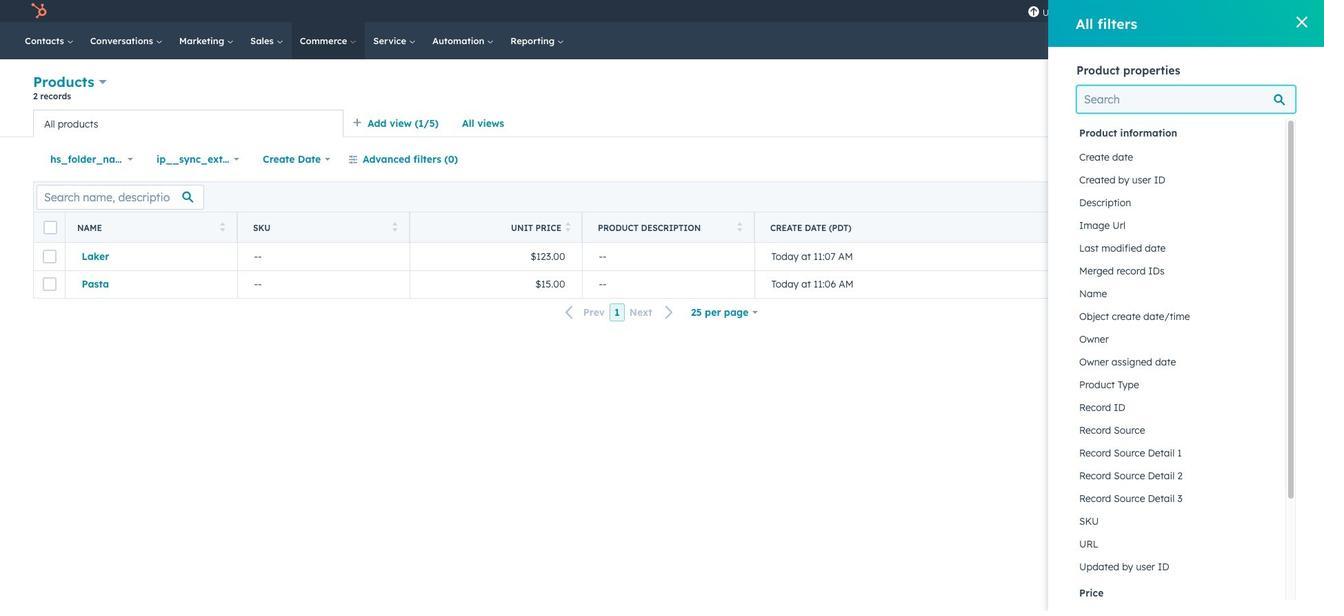 Task type: locate. For each thing, give the bounding box(es) containing it.
Search HubSpot search field
[[1120, 29, 1276, 52]]

0 horizontal spatial press to sort. image
[[220, 222, 225, 231]]

close image
[[1297, 17, 1308, 28]]

2 press to sort. image from the left
[[392, 222, 397, 231]]

4 press to sort. element from the left
[[737, 222, 742, 234]]

menu
[[1021, 0, 1308, 22]]

row group
[[1077, 119, 1286, 611]]

marketplaces image
[[1122, 6, 1134, 19]]

banner
[[33, 72, 1292, 110]]

Search search field
[[1077, 86, 1296, 113]]

Search name, description, or SKU search field
[[37, 185, 204, 209]]

press to sort. image
[[220, 222, 225, 231], [392, 222, 397, 231], [737, 222, 742, 231]]

1 horizontal spatial press to sort. image
[[392, 222, 397, 231]]

press to sort. element
[[220, 222, 225, 234], [392, 222, 397, 234], [566, 222, 571, 234], [737, 222, 742, 234]]

2 press to sort. element from the left
[[392, 222, 397, 234]]

2 horizontal spatial press to sort. image
[[737, 222, 742, 231]]



Task type: describe. For each thing, give the bounding box(es) containing it.
pagination navigation
[[557, 303, 682, 322]]

3 press to sort. image from the left
[[737, 222, 742, 231]]

jacob simon image
[[1226, 5, 1238, 17]]

1 press to sort. element from the left
[[220, 222, 225, 234]]

1 press to sort. image from the left
[[220, 222, 225, 231]]

3 press to sort. element from the left
[[566, 222, 571, 234]]

press to sort. image
[[566, 222, 571, 231]]



Task type: vqa. For each thing, say whether or not it's contained in the screenshot.
banner
yes



